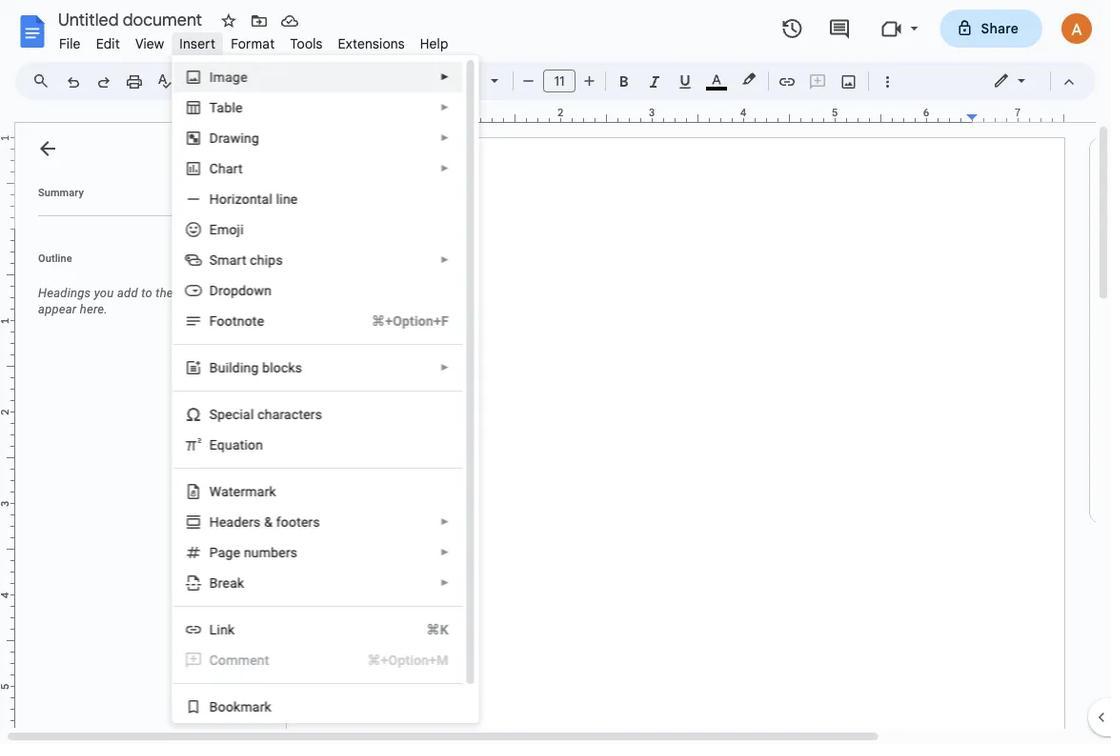 Task type: describe. For each thing, give the bounding box(es) containing it.
co m ment
[[209, 653, 269, 669]]

share
[[982, 20, 1019, 37]]

watermark
[[209, 484, 276, 500]]

help
[[420, 35, 449, 52]]

numbers
[[244, 545, 297, 561]]

e quation
[[209, 437, 263, 453]]

⌘k element
[[403, 621, 449, 640]]

Menus field
[[24, 68, 66, 94]]

table t element
[[209, 100, 248, 115]]

watermark j element
[[209, 484, 282, 500]]

i mage
[[209, 69, 247, 85]]

share button
[[941, 10, 1043, 48]]

quation
[[217, 437, 263, 453]]

comment m element
[[209, 653, 275, 669]]

page numbers g element
[[209, 545, 303, 561]]

t able
[[209, 100, 242, 115]]

break k element
[[209, 576, 250, 591]]

insert menu item
[[172, 32, 223, 55]]

d rawing
[[209, 130, 259, 146]]

link l element
[[209, 622, 240, 638]]

t
[[209, 100, 217, 115]]

h
[[209, 514, 219, 530]]

menu bar inside menu bar "banner"
[[51, 25, 456, 56]]

insert image image
[[839, 68, 861, 94]]

equation e element
[[209, 437, 269, 453]]

help menu item
[[413, 32, 456, 55]]

able
[[217, 100, 242, 115]]

ink
[[217, 622, 234, 638]]

ho
[[209, 191, 227, 207]]

ote
[[244, 313, 264, 329]]

d
[[209, 130, 218, 146]]

format
[[231, 35, 275, 52]]

insert
[[180, 35, 216, 52]]

rawing
[[218, 130, 259, 146]]

b u ilding blocks
[[209, 360, 302, 376]]

⌘+option+f
[[371, 313, 449, 329]]

outline heading
[[15, 251, 275, 278]]

eaders
[[219, 514, 260, 530]]

ho r izontal line
[[209, 191, 297, 207]]

⌘+option+m element
[[344, 651, 449, 670]]

► for e numbers
[[440, 547, 449, 558]]

► for t able
[[440, 102, 449, 113]]

special characters c element
[[209, 407, 328, 422]]

r
[[227, 191, 231, 207]]

foot n ote
[[209, 313, 264, 329]]

Font size text field
[[545, 70, 575, 93]]

dropdown 6 element
[[209, 283, 277, 298]]

co
[[209, 653, 226, 669]]

► for ilding blocks
[[440, 362, 449, 373]]

tools
[[290, 35, 323, 52]]

footnote n element
[[209, 313, 270, 329]]

⌘k
[[426, 622, 449, 638]]

right margin image
[[968, 108, 1064, 122]]

document
[[177, 286, 233, 300]]

m
[[226, 653, 238, 669]]

menu bar banner
[[0, 0, 1112, 745]]

e
[[209, 437, 217, 453]]

summary
[[38, 186, 84, 198]]

g
[[225, 545, 233, 561]]

top margin image
[[0, 138, 14, 235]]

view
[[135, 35, 164, 52]]

edit
[[96, 35, 120, 52]]

headings you add to the document will appear here.
[[38, 286, 255, 317]]

bookmark b element
[[209, 699, 277, 715]]

will
[[236, 286, 255, 300]]

smart chips
[[209, 252, 283, 268]]

b for u
[[209, 360, 218, 376]]



Task type: vqa. For each thing, say whether or not it's contained in the screenshot.
the 'Edit'
yes



Task type: locate. For each thing, give the bounding box(es) containing it.
format menu item
[[223, 32, 283, 55]]

ilding
[[225, 360, 258, 376]]

file menu item
[[51, 32, 88, 55]]

smart
[[209, 252, 246, 268]]

line
[[276, 191, 297, 207]]

main toolbar
[[56, 0, 903, 498]]

i
[[209, 69, 213, 85]]

menu containing i
[[160, 0, 479, 724]]

l
[[209, 622, 217, 638]]

k
[[237, 576, 244, 591]]

smart chips z element
[[209, 252, 288, 268]]

chart q element
[[209, 161, 248, 176]]

► for brea k
[[440, 578, 449, 589]]

e
[[233, 545, 240, 561]]

5 ► from the top
[[440, 255, 449, 266]]

Rename text field
[[51, 8, 214, 31]]

chart
[[209, 161, 243, 176]]

Star checkbox
[[216, 8, 242, 34]]

l ink
[[209, 622, 234, 638]]

tools menu item
[[283, 32, 331, 55]]

u
[[218, 360, 225, 376]]

text color image
[[707, 68, 728, 91]]

dropdown
[[209, 283, 271, 298]]

menu inside application
[[160, 0, 479, 724]]

the
[[156, 286, 173, 300]]

Font size field
[[544, 70, 584, 93]]

headings
[[38, 286, 91, 300]]

7 ► from the top
[[440, 517, 449, 528]]

c
[[232, 407, 239, 422]]

spe
[[209, 407, 232, 422]]

brea
[[209, 576, 237, 591]]

► for d rawing
[[440, 133, 449, 144]]

b left ilding
[[209, 360, 218, 376]]

summary heading
[[38, 185, 84, 200]]

foot
[[209, 313, 237, 329]]

you
[[94, 286, 114, 300]]

headers & footers h element
[[209, 514, 326, 530]]

9 ► from the top
[[440, 578, 449, 589]]

6 ► from the top
[[440, 362, 449, 373]]

► for h eaders & footers
[[440, 517, 449, 528]]

footers
[[276, 514, 320, 530]]

⌘+option+m
[[367, 653, 449, 669]]

2 ► from the top
[[440, 102, 449, 113]]

8 ► from the top
[[440, 547, 449, 558]]

1 ► from the top
[[440, 72, 449, 82]]

here.
[[80, 302, 108, 317]]

b
[[209, 360, 218, 376], [209, 699, 218, 715]]

to
[[141, 286, 152, 300]]

1 b from the top
[[209, 360, 218, 376]]

ookmark
[[218, 699, 271, 715]]

application
[[0, 0, 1112, 745]]

highlight color image
[[739, 68, 760, 91]]

extensions
[[338, 35, 405, 52]]

application containing share
[[0, 0, 1112, 745]]

brea k
[[209, 576, 244, 591]]

chips
[[250, 252, 283, 268]]

3 ► from the top
[[440, 133, 449, 144]]

menu
[[160, 0, 479, 724]]

add
[[117, 286, 138, 300]]

b for ookmark
[[209, 699, 218, 715]]

4 ► from the top
[[440, 163, 449, 174]]

blocks
[[262, 360, 302, 376]]

appear
[[38, 302, 77, 317]]

horizontal line r element
[[209, 191, 303, 207]]

edit menu item
[[88, 32, 128, 55]]

document outline element
[[15, 123, 275, 730]]

mode and view toolbar
[[979, 62, 1085, 100]]

b down co
[[209, 699, 218, 715]]

pa
[[209, 545, 225, 561]]

izontal
[[231, 191, 272, 207]]

spe c ial characters
[[209, 407, 322, 422]]

2 b from the top
[[209, 699, 218, 715]]

► for i mage
[[440, 72, 449, 82]]

menu bar
[[51, 25, 456, 56]]

drawing d element
[[209, 130, 265, 146]]

mage
[[213, 69, 247, 85]]

emoji 7 element
[[209, 222, 249, 237]]

view menu item
[[128, 32, 172, 55]]

image i element
[[209, 69, 253, 85]]

building blocks u element
[[209, 360, 308, 376]]

b ookmark
[[209, 699, 271, 715]]

outline
[[38, 252, 72, 264]]

n
[[237, 313, 244, 329]]

menu item
[[173, 646, 463, 676]]

h eaders & footers
[[209, 514, 320, 530]]

0 vertical spatial b
[[209, 360, 218, 376]]

►
[[440, 72, 449, 82], [440, 102, 449, 113], [440, 133, 449, 144], [440, 163, 449, 174], [440, 255, 449, 266], [440, 362, 449, 373], [440, 517, 449, 528], [440, 547, 449, 558], [440, 578, 449, 589]]

characters
[[257, 407, 322, 422]]

menu bar containing file
[[51, 25, 456, 56]]

1 vertical spatial b
[[209, 699, 218, 715]]

⌘+option+f element
[[349, 312, 449, 331]]

&
[[264, 514, 272, 530]]

file
[[59, 35, 81, 52]]

emoji
[[209, 222, 243, 237]]

ial
[[239, 407, 254, 422]]

ment
[[238, 653, 269, 669]]

pa g e numbers
[[209, 545, 297, 561]]

extensions menu item
[[331, 32, 413, 55]]

menu item containing co
[[173, 646, 463, 676]]



